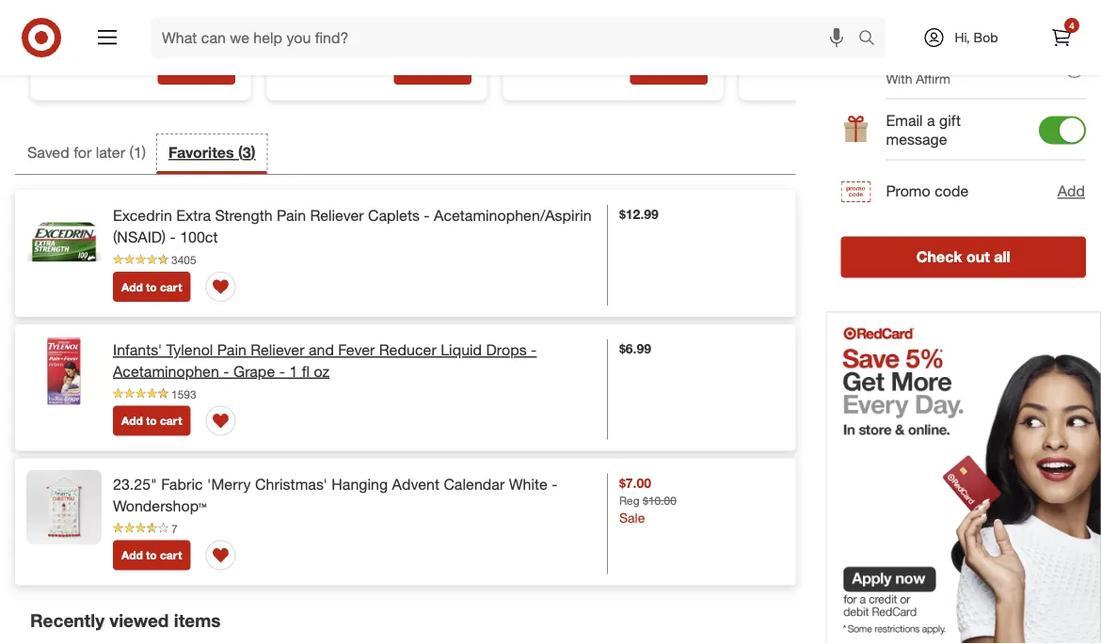 Task type: vqa. For each thing, say whether or not it's contained in the screenshot.
reliever
yes



Task type: locate. For each thing, give the bounding box(es) containing it.
cart inside excedrin extra strength pain reliever caplets - acetaminophen/aspirin (nsaid) - 100ct list item
[[160, 280, 182, 294]]

add to cart button
[[158, 55, 235, 85], [394, 55, 472, 85], [630, 55, 708, 85], [113, 272, 191, 302], [113, 406, 191, 437], [113, 541, 191, 571]]

1 with from the top
[[886, 0, 913, 7]]

4 link
[[1041, 17, 1083, 58]]

sale
[[619, 510, 645, 527]]

0 horizontal spatial as
[[917, 50, 933, 69]]

email a gift message
[[886, 112, 961, 149]]

1 as from the left
[[917, 50, 933, 69]]

grape
[[233, 363, 275, 381]]

excedrin
[[113, 207, 172, 225]]

with up (exclusions
[[886, 0, 913, 7]]

reliever
[[310, 207, 364, 225], [251, 341, 305, 360]]

2 as from the left
[[967, 50, 983, 69]]

add to cart button down 7
[[113, 541, 191, 571]]

add to cart inside excedrin extra strength pain reliever caplets - acetaminophen/aspirin (nsaid) - 100ct list item
[[121, 280, 182, 294]]

promo code
[[886, 182, 969, 201]]

cart inside $10.79 add to cart
[[677, 63, 700, 77]]

2 ) from the left
[[251, 144, 256, 162]]

wondershop™
[[113, 497, 207, 516]]

oz
[[314, 363, 330, 381]]

1 vertical spatial 1
[[289, 363, 298, 381]]

all
[[994, 248, 1011, 266]]

reg
[[619, 494, 640, 508]]

excedrin extra strength pain reliever caplets - acetaminophen/aspirin (nsaid) - 100ct
[[113, 207, 592, 247]]

- right the white
[[552, 476, 558, 494]]

strength
[[215, 207, 273, 225]]

) right favorites
[[251, 144, 256, 162]]

1 horizontal spatial (
[[238, 144, 243, 162]]

caplets
[[368, 207, 420, 225]]

gift
[[940, 112, 961, 130]]

- right drops
[[531, 341, 537, 360]]

1 vertical spatial pain
[[217, 341, 247, 360]]

1 ( from the left
[[130, 144, 134, 162]]

0 horizontal spatial reliever
[[251, 341, 305, 360]]

0 horizontal spatial 1
[[134, 144, 142, 162]]

1 right later
[[134, 144, 142, 162]]

0 vertical spatial reliever
[[310, 207, 364, 225]]

(nsaid)
[[113, 228, 166, 247]]

add to cart button inside excedrin extra strength pain reliever caplets - acetaminophen/aspirin (nsaid) - 100ct list item
[[113, 272, 191, 302]]

code
[[935, 182, 969, 201]]

cart inside 23.25" fabric 'merry christmas' hanging advent calendar white - wondershop™ list item
[[160, 549, 182, 563]]

as
[[917, 50, 933, 69], [967, 50, 983, 69]]

out
[[967, 248, 990, 266]]

add to cart button down $10.79
[[630, 55, 708, 85]]

with $35 orders* (exclusions apply)
[[886, 0, 991, 25]]

0 vertical spatial pain
[[277, 207, 306, 225]]

with
[[886, 0, 913, 7], [886, 70, 913, 87]]

cart for add to cart "button" inside excedrin extra strength pain reliever caplets - acetaminophen/aspirin (nsaid) - 100ct list item
[[160, 280, 182, 294]]

message
[[886, 130, 948, 149]]

with down pay
[[886, 70, 913, 87]]

pain
[[277, 207, 306, 225], [217, 341, 247, 360]]

$7.00
[[619, 475, 652, 492]]

infants' tylenol pain reliever and fever reducer liquid drops - acetaminophen - grape - 1 fl oz list item
[[15, 325, 796, 452]]

add button
[[1057, 180, 1086, 203]]

add
[[166, 63, 188, 77], [403, 63, 424, 77], [639, 63, 660, 77], [1058, 182, 1086, 201], [121, 280, 143, 294], [121, 414, 143, 429], [121, 549, 143, 563]]

7
[[171, 522, 178, 536]]

23.25" fabric 'merry christmas' hanging advent calendar white - wondershop™
[[113, 476, 558, 516]]

) right later
[[142, 144, 146, 162]]

(exclusions
[[886, 9, 952, 25]]

0 vertical spatial with
[[886, 0, 913, 7]]

pay as low as $10/mo. with affirm
[[886, 50, 1044, 87]]

hanging
[[332, 476, 388, 494]]

100ct
[[180, 228, 218, 247]]

(
[[130, 144, 134, 162], [238, 144, 243, 162]]

pain inside 'excedrin extra strength pain reliever caplets - acetaminophen/aspirin (nsaid) - 100ct'
[[277, 207, 306, 225]]

infants' tylenol pain reliever and fever reducer liquid drops - acetaminophen - grape - 1 fl oz link
[[113, 340, 596, 383]]

fl
[[302, 363, 310, 381]]

add to cart down 3405
[[121, 280, 182, 294]]

pain up grape
[[217, 341, 247, 360]]

with inside with $35 orders* (exclusions apply)
[[886, 0, 913, 7]]

1
[[134, 144, 142, 162], [289, 363, 298, 381]]

- right caplets
[[424, 207, 430, 225]]

excedrin extra strength pain reliever caplets - acetaminophen/aspirin (nsaid) - 100ct image
[[26, 202, 102, 277]]

pain inside infants' tylenol pain reliever and fever reducer liquid drops - acetaminophen - grape - 1 fl oz
[[217, 341, 247, 360]]

as down hi, bob
[[967, 50, 983, 69]]

cart inside infants' tylenol pain reliever and fever reducer liquid drops - acetaminophen - grape - 1 fl oz list item
[[160, 414, 182, 429]]

( right favorites
[[238, 144, 243, 162]]

0 horizontal spatial )
[[142, 144, 146, 162]]

'merry
[[207, 476, 251, 494]]

add to cart for 23.25" fabric 'merry christmas' hanging advent calendar white - wondershop™
[[121, 549, 182, 563]]

reliever up grape
[[251, 341, 305, 360]]

add to cart button down 1593
[[113, 406, 191, 437]]

saved
[[27, 144, 69, 162]]

as up affirm
[[917, 50, 933, 69]]

add inside button
[[1058, 182, 1086, 201]]

search button
[[850, 17, 895, 62]]

reliever left caplets
[[310, 207, 364, 225]]

orders*
[[941, 0, 984, 7]]

( right later
[[130, 144, 134, 162]]

1 horizontal spatial )
[[251, 144, 256, 162]]

favorites
[[169, 144, 234, 162]]

to
[[191, 63, 202, 77], [427, 63, 438, 77], [663, 63, 674, 77], [146, 280, 157, 294], [146, 414, 157, 429], [146, 549, 157, 563]]

-
[[424, 207, 430, 225], [170, 228, 176, 247], [531, 341, 537, 360], [223, 363, 229, 381], [279, 363, 285, 381], [552, 476, 558, 494]]

add to cart button down 3405
[[113, 272, 191, 302]]

add to cart down 1593
[[121, 414, 182, 429]]

hi,
[[955, 29, 970, 46]]

1 horizontal spatial as
[[967, 50, 983, 69]]

add inside 23.25" fabric 'merry christmas' hanging advent calendar white - wondershop™ list item
[[121, 549, 143, 563]]

1 vertical spatial reliever
[[251, 341, 305, 360]]

pay
[[886, 50, 912, 69]]

add to cart inside 23.25" fabric 'merry christmas' hanging advent calendar white - wondershop™ list item
[[121, 549, 182, 563]]

pain right strength
[[277, 207, 306, 225]]

0 horizontal spatial pain
[[217, 341, 247, 360]]

1 left fl
[[289, 363, 298, 381]]

to inside infants' tylenol pain reliever and fever reducer liquid drops - acetaminophen - grape - 1 fl oz list item
[[146, 414, 157, 429]]

0 horizontal spatial (
[[130, 144, 134, 162]]

1 ) from the left
[[142, 144, 146, 162]]

23.25&#34; fabric &#39;merry christmas&#39; hanging advent calendar white - wondershop&#8482; image
[[26, 470, 102, 546]]

add to cart down 7
[[121, 549, 182, 563]]

1 horizontal spatial 1
[[289, 363, 298, 381]]

check
[[917, 248, 963, 266]]

add inside $19.79 add to cart
[[166, 63, 188, 77]]

1 horizontal spatial pain
[[277, 207, 306, 225]]

to inside excedrin extra strength pain reliever caplets - acetaminophen/aspirin (nsaid) - 100ct list item
[[146, 280, 157, 294]]

- left fl
[[279, 363, 285, 381]]

1 horizontal spatial reliever
[[310, 207, 364, 225]]

tylenol
[[166, 341, 213, 360]]

1 vertical spatial with
[[886, 70, 913, 87]]

check out all
[[917, 248, 1011, 266]]

add to cart
[[403, 63, 463, 77], [121, 280, 182, 294], [121, 414, 182, 429], [121, 549, 182, 563]]

add to cart inside infants' tylenol pain reliever and fever reducer liquid drops - acetaminophen - grape - 1 fl oz list item
[[121, 414, 182, 429]]

cart
[[205, 63, 227, 77], [441, 63, 463, 77], [677, 63, 700, 77], [160, 280, 182, 294], [160, 414, 182, 429], [160, 549, 182, 563]]

hi, bob
[[955, 29, 998, 46]]

$10.00
[[643, 494, 677, 508]]

2 with from the top
[[886, 70, 913, 87]]



Task type: describe. For each thing, give the bounding box(es) containing it.
$12.99
[[619, 206, 659, 223]]

cart for add to cart "button" under $21.99
[[441, 63, 463, 77]]

1 inside infants' tylenol pain reliever and fever reducer liquid drops - acetaminophen - grape - 1 fl oz
[[289, 363, 298, 381]]

affirm image
[[841, 54, 871, 84]]

fabric
[[161, 476, 203, 494]]

items
[[174, 611, 221, 632]]

calendar
[[444, 476, 505, 494]]

reliever inside infants' tylenol pain reliever and fever reducer liquid drops - acetaminophen - grape - 1 fl oz
[[251, 341, 305, 360]]

23.25" fabric 'merry christmas' hanging advent calendar white - wondershop™ link
[[113, 474, 596, 517]]

$19.79
[[123, 3, 163, 19]]

- left grape
[[223, 363, 229, 381]]

3
[[243, 144, 251, 162]]

reliever inside 'excedrin extra strength pain reliever caplets - acetaminophen/aspirin (nsaid) - 100ct'
[[310, 207, 364, 225]]

$6.99
[[619, 341, 652, 357]]

add inside $10.79 add to cart
[[639, 63, 660, 77]]

cart inside $19.79 add to cart
[[205, 63, 227, 77]]

to inside $10.79 add to cart
[[663, 63, 674, 77]]

$35
[[916, 0, 937, 7]]

recently viewed items
[[30, 611, 221, 632]]

viewed
[[110, 611, 169, 632]]

and
[[309, 341, 334, 360]]

$21.99
[[360, 3, 399, 19]]

later
[[96, 144, 125, 162]]

bob
[[974, 29, 998, 46]]

add to cart button inside 23.25" fabric 'merry christmas' hanging advent calendar white - wondershop™ list item
[[113, 541, 191, 571]]

$10.79
[[596, 3, 635, 19]]

promo
[[886, 182, 931, 201]]

low
[[938, 50, 962, 69]]

add to cart button inside infants' tylenol pain reliever and fever reducer liquid drops - acetaminophen - grape - 1 fl oz list item
[[113, 406, 191, 437]]

affirm
[[916, 70, 951, 87]]

add to cart for infants' tylenol pain reliever and fever reducer liquid drops - acetaminophen - grape - 1 fl oz
[[121, 414, 182, 429]]

saved for later ( 1 )
[[27, 144, 146, 162]]

3405
[[171, 253, 196, 267]]

excedrin extra strength pain reliever caplets - acetaminophen/aspirin (nsaid) - 100ct link
[[113, 205, 596, 248]]

target redcard save 5% get more every day. in store & online. apply now for a credit or debit redcard. *some restrictions apply. image
[[826, 312, 1102, 645]]

liquid
[[441, 341, 482, 360]]

0 vertical spatial 1
[[134, 144, 142, 162]]

$19.79 add to cart
[[123, 3, 227, 77]]

cart for add to cart "button" within 23.25" fabric 'merry christmas' hanging advent calendar white - wondershop™ list item
[[160, 549, 182, 563]]

email
[[886, 112, 923, 130]]

advent
[[392, 476, 440, 494]]

for
[[74, 144, 92, 162]]

reducer
[[379, 341, 437, 360]]

$10.79 add to cart
[[596, 3, 700, 77]]

$10/mo.
[[988, 50, 1044, 69]]

add to cart for excedrin extra strength pain reliever caplets - acetaminophen/aspirin (nsaid) - 100ct
[[121, 280, 182, 294]]

check out all button
[[841, 237, 1086, 278]]

search
[[850, 30, 895, 49]]

recently
[[30, 611, 105, 632]]

acetaminophen/aspirin
[[434, 207, 592, 225]]

2 ( from the left
[[238, 144, 243, 162]]

23.25"
[[113, 476, 157, 494]]

infants' tylenol pain reliever and fever reducer liquid drops - acetaminophen - grape - 1 fl oz
[[113, 341, 537, 381]]

to inside $19.79 add to cart
[[191, 63, 202, 77]]

add to cart down what can we help you find? suggestions appear below search field
[[403, 63, 463, 77]]

$7.00 reg $10.00 sale
[[619, 475, 677, 527]]

add to cart button down the $19.79 at the top
[[158, 55, 235, 85]]

- inside 23.25" fabric 'merry christmas' hanging advent calendar white - wondershop™
[[552, 476, 558, 494]]

fever
[[338, 341, 375, 360]]

infants'
[[113, 341, 162, 360]]

affirm image
[[844, 57, 869, 75]]

favorites ( 3 )
[[169, 144, 256, 162]]

white
[[509, 476, 548, 494]]

christmas'
[[255, 476, 328, 494]]

4
[[1070, 19, 1075, 31]]

23.25" fabric 'merry christmas' hanging advent calendar white - wondershop™ list item
[[15, 459, 796, 586]]

What can we help you find? suggestions appear below search field
[[151, 17, 863, 58]]

a
[[927, 112, 935, 130]]

acetaminophen
[[113, 363, 219, 381]]

add inside infants' tylenol pain reliever and fever reducer liquid drops - acetaminophen - grape - 1 fl oz list item
[[121, 414, 143, 429]]

- up 3405
[[170, 228, 176, 247]]

1593
[[171, 387, 196, 402]]

apply)
[[955, 9, 991, 25]]

add to cart button down $21.99
[[394, 55, 472, 85]]

cart for add to cart "button" inside the infants' tylenol pain reliever and fever reducer liquid drops - acetaminophen - grape - 1 fl oz list item
[[160, 414, 182, 429]]

excedrin extra strength pain reliever caplets - acetaminophen/aspirin (nsaid) - 100ct list item
[[15, 190, 796, 317]]

add inside excedrin extra strength pain reliever caplets - acetaminophen/aspirin (nsaid) - 100ct list item
[[121, 280, 143, 294]]

extra
[[176, 207, 211, 225]]

infants' tylenol pain reliever and fever reducer liquid drops - acetaminophen - grape - 1 fl oz image
[[26, 336, 102, 411]]

to inside 23.25" fabric 'merry christmas' hanging advent calendar white - wondershop™ list item
[[146, 549, 157, 563]]

drops
[[486, 341, 527, 360]]

with inside the pay as low as $10/mo. with affirm
[[886, 70, 913, 87]]



